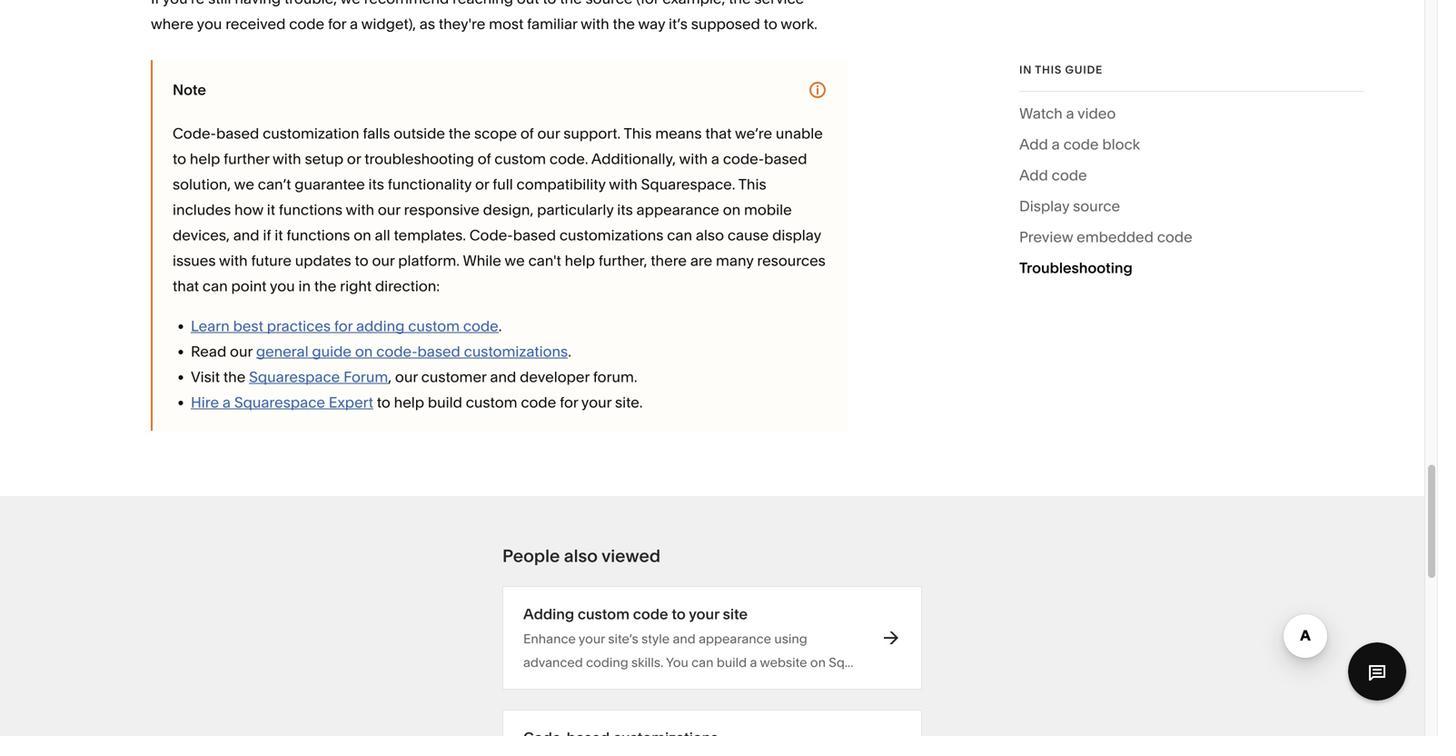 Task type: locate. For each thing, give the bounding box(es) containing it.
code inside 'adding custom code to your site enhance your site's style and appearance using advanced coding skills. you can build a website on sq...'
[[633, 605, 668, 623]]

code inside add code link
[[1052, 166, 1087, 184]]

appearance down site
[[699, 631, 771, 646]]

also
[[696, 226, 724, 244], [564, 545, 598, 566]]

service
[[755, 0, 804, 7]]

guide
[[1065, 63, 1103, 76], [312, 342, 352, 360]]

and left if
[[233, 226, 260, 244]]

visit
[[191, 368, 220, 386]]

build down customer
[[428, 393, 462, 411]]

0 vertical spatial .
[[499, 317, 502, 335]]

code- down note
[[173, 124, 216, 142]]

to up solution,
[[173, 150, 186, 167]]

falls
[[363, 124, 390, 142]]

with right familiar
[[581, 15, 609, 33]]

all
[[375, 226, 390, 244]]

recommend
[[364, 0, 449, 7]]

2 horizontal spatial and
[[673, 631, 696, 646]]

build down site
[[717, 654, 747, 670]]

you down still
[[197, 15, 222, 33]]

functionality
[[388, 175, 472, 193]]

it right how
[[267, 201, 275, 218]]

customizations
[[560, 226, 664, 244], [464, 342, 568, 360]]

can down issues in the top of the page
[[203, 277, 228, 295]]

this up additionally,
[[624, 124, 652, 142]]

a left "video"
[[1066, 104, 1075, 122]]

based inside learn best practices for adding custom code . read our general guide on code-based customizations . visit the squarespace forum , our customer and developer forum. hire a squarespace expert to help build custom code for your site.
[[418, 342, 461, 360]]

1 vertical spatial it
[[275, 226, 283, 244]]

2 vertical spatial can
[[692, 654, 714, 670]]

your up coding
[[579, 631, 605, 646]]

are
[[690, 252, 713, 269]]

1 vertical spatial code-
[[376, 342, 418, 360]]

site
[[723, 605, 748, 623]]

code up customer
[[463, 317, 499, 335]]

help right can't
[[565, 252, 595, 269]]

1 horizontal spatial you
[[270, 277, 295, 295]]

1 vertical spatial its
[[617, 201, 633, 218]]

2 vertical spatial your
[[579, 631, 605, 646]]

1 vertical spatial appearance
[[699, 631, 771, 646]]

code down 'trouble,'
[[289, 15, 324, 33]]

custom up site's
[[578, 605, 630, 623]]

0 vertical spatial for
[[328, 15, 346, 33]]

on up cause
[[723, 201, 741, 218]]

your down forum.
[[581, 393, 612, 411]]

code-based customization falls outside the scope of our support. this means that we're unable to help further with setup or troubleshooting of custom code. additionally, with a code-based solution, we can't guarantee its functionality or full compatibility with squarespace. this includes how it functions with our responsive design, particularly its appearance on mobile devices, and if it functions on all templates. code-based customizations can also cause display issues with future updates to our platform. while we can't help further, there are many resources that can point you in the right direction:
[[173, 124, 826, 295]]

1 vertical spatial you
[[270, 277, 295, 295]]

code down watch a video "link"
[[1064, 135, 1099, 153]]

customizations inside learn best practices for adding custom code . read our general guide on code-based customizations . visit the squarespace forum , our customer and developer forum. hire a squarespace expert to help build custom code for your site.
[[464, 342, 568, 360]]

1 vertical spatial squarespace
[[234, 393, 325, 411]]

0 vertical spatial this
[[624, 124, 652, 142]]

your inside learn best practices for adding custom code . read our general guide on code-based customizations . visit the squarespace forum , our customer and developer forum. hire a squarespace expert to help build custom code for your site.
[[581, 393, 612, 411]]

source inside if you're still having trouble, we recommend reaching out to the source (for example, the service where you received code for a widget), as they're most familiar with the way it's supposed to work.
[[586, 0, 633, 7]]

a
[[350, 15, 358, 33], [1066, 104, 1075, 122], [1052, 135, 1060, 153], [711, 150, 720, 167], [223, 393, 231, 411], [750, 654, 757, 670]]

to up right
[[355, 252, 369, 269]]

watch a video link
[[1020, 101, 1116, 132]]

block
[[1102, 135, 1140, 153]]

1 vertical spatial or
[[475, 175, 489, 193]]

0 vertical spatial build
[[428, 393, 462, 411]]

add down watch
[[1020, 135, 1048, 153]]

0 horizontal spatial and
[[233, 226, 260, 244]]

. up developer
[[568, 342, 571, 360]]

this up mobile
[[738, 175, 767, 193]]

further
[[224, 150, 269, 167]]

its
[[368, 175, 384, 193], [617, 201, 633, 218]]

add
[[1020, 135, 1048, 153], [1020, 166, 1048, 184]]

1 vertical spatial customizations
[[464, 342, 568, 360]]

that down issues in the top of the page
[[173, 277, 199, 295]]

1 horizontal spatial .
[[568, 342, 571, 360]]

2 horizontal spatial help
[[565, 252, 595, 269]]

its right particularly
[[617, 201, 633, 218]]

code- down we're
[[723, 150, 764, 167]]

or right setup
[[347, 150, 361, 167]]

and up you
[[673, 631, 696, 646]]

0 horizontal spatial that
[[173, 277, 199, 295]]

0 horizontal spatial of
[[478, 150, 491, 167]]

we
[[340, 0, 361, 7], [234, 175, 254, 193], [505, 252, 525, 269]]

they're
[[439, 15, 485, 33]]

guide right this
[[1065, 63, 1103, 76]]

0 vertical spatial that
[[705, 124, 732, 142]]

the right visit
[[223, 368, 246, 386]]

0 vertical spatial its
[[368, 175, 384, 193]]

source
[[586, 0, 633, 7], [1073, 197, 1120, 215]]

appearance inside the code-based customization falls outside the scope of our support. this means that we're unable to help further with setup or troubleshooting of custom code. additionally, with a code-based solution, we can't guarantee its functionality or full compatibility with squarespace. this includes how it functions with our responsive design, particularly its appearance on mobile devices, and if it functions on all templates. code-based customizations can also cause display issues with future updates to our platform. while we can't help further, there are many resources that can point you in the right direction:
[[637, 201, 720, 218]]

for down developer
[[560, 393, 578, 411]]

help down general guide on code-based customizations link
[[394, 393, 424, 411]]

site's
[[608, 631, 639, 646]]

1 horizontal spatial and
[[490, 368, 516, 386]]

practices
[[267, 317, 331, 335]]

1 horizontal spatial code-
[[470, 226, 513, 244]]

the
[[560, 0, 582, 7], [729, 0, 751, 7], [613, 15, 635, 33], [449, 124, 471, 142], [314, 277, 336, 295], [223, 368, 246, 386]]

add for add a code block
[[1020, 135, 1048, 153]]

a right hire
[[223, 393, 231, 411]]

0 vertical spatial source
[[586, 0, 633, 7]]

we inside if you're still having trouble, we recommend reaching out to the source (for example, the service where you received code for a widget), as they're most familiar with the way it's supposed to work.
[[340, 0, 361, 7]]

code- up while
[[470, 226, 513, 244]]

custom
[[495, 150, 546, 167], [408, 317, 460, 335], [466, 393, 518, 411], [578, 605, 630, 623]]

1 vertical spatial we
[[234, 175, 254, 193]]

0 vertical spatial guide
[[1065, 63, 1103, 76]]

1 horizontal spatial help
[[394, 393, 424, 411]]

0 vertical spatial of
[[521, 124, 534, 142]]

0 horizontal spatial code-
[[173, 124, 216, 142]]

code-
[[173, 124, 216, 142], [470, 226, 513, 244]]

help
[[190, 150, 220, 167], [565, 252, 595, 269], [394, 393, 424, 411]]

also right people in the bottom of the page
[[564, 545, 598, 566]]

your left site
[[689, 605, 720, 623]]

. down while
[[499, 317, 502, 335]]

squarespace down the squarespace forum link
[[234, 393, 325, 411]]

with down additionally,
[[609, 175, 638, 193]]

display source link
[[1020, 194, 1120, 224]]

1 vertical spatial and
[[490, 368, 516, 386]]

also inside the code-based customization falls outside the scope of our support. this means that we're unable to help further with setup or troubleshooting of custom code. additionally, with a code-based solution, we can't guarantee its functionality or full compatibility with squarespace. this includes how it functions with our responsive design, particularly its appearance on mobile devices, and if it functions on all templates. code-based customizations can also cause display issues with future updates to our platform. while we can't help further, there are many resources that can point you in the right direction:
[[696, 226, 724, 244]]

also up 'are'
[[696, 226, 724, 244]]

1 vertical spatial .
[[568, 342, 571, 360]]

code down add a code block link at the right top
[[1052, 166, 1087, 184]]

forum
[[344, 368, 388, 386]]

it
[[267, 201, 275, 218], [275, 226, 283, 244]]

based up can't
[[513, 226, 556, 244]]

style
[[642, 631, 670, 646]]

that
[[705, 124, 732, 142], [173, 277, 199, 295]]

1 vertical spatial of
[[478, 150, 491, 167]]

or left full
[[475, 175, 489, 193]]

2 vertical spatial help
[[394, 393, 424, 411]]

0 vertical spatial appearance
[[637, 201, 720, 218]]

2 vertical spatial for
[[560, 393, 578, 411]]

0 horizontal spatial this
[[624, 124, 652, 142]]

0 horizontal spatial source
[[586, 0, 633, 7]]

you
[[197, 15, 222, 33], [270, 277, 295, 295]]

of right scope
[[521, 124, 534, 142]]

0 horizontal spatial code-
[[376, 342, 418, 360]]

and right customer
[[490, 368, 516, 386]]

functions up the updates
[[287, 226, 350, 244]]

this
[[624, 124, 652, 142], [738, 175, 767, 193]]

video
[[1078, 104, 1116, 122]]

for left adding
[[334, 317, 353, 335]]

customizations up further,
[[560, 226, 664, 244]]

with up squarespace.
[[679, 150, 708, 167]]

still
[[208, 0, 231, 7]]

0 vertical spatial you
[[197, 15, 222, 33]]

0 horizontal spatial you
[[197, 15, 222, 33]]

templates.
[[394, 226, 466, 244]]

0 vertical spatial code-
[[723, 150, 764, 167]]

1 horizontal spatial guide
[[1065, 63, 1103, 76]]

of
[[521, 124, 534, 142], [478, 150, 491, 167]]

0 horizontal spatial help
[[190, 150, 220, 167]]

customization
[[263, 124, 359, 142]]

a left website
[[750, 654, 757, 670]]

viewed
[[602, 545, 661, 566]]

code right 'embedded'
[[1157, 228, 1193, 246]]

1 vertical spatial also
[[564, 545, 598, 566]]

0 vertical spatial it
[[267, 201, 275, 218]]

our up code.
[[537, 124, 560, 142]]

1 vertical spatial functions
[[287, 226, 350, 244]]

we down further on the top left of the page
[[234, 175, 254, 193]]

1 add from the top
[[1020, 135, 1048, 153]]

to down ,
[[377, 393, 391, 411]]

custom up full
[[495, 150, 546, 167]]

customer
[[421, 368, 487, 386]]

1 vertical spatial add
[[1020, 166, 1048, 184]]

0 vertical spatial add
[[1020, 135, 1048, 153]]

example,
[[663, 0, 725, 7]]

a inside learn best practices for adding custom code . read our general guide on code-based customizations . visit the squarespace forum , our customer and developer forum. hire a squarespace expert to help build custom code for your site.
[[223, 393, 231, 411]]

the up supposed
[[729, 0, 751, 7]]

you
[[666, 654, 689, 670]]

0 vertical spatial code-
[[173, 124, 216, 142]]

additionally,
[[591, 150, 676, 167]]

0 vertical spatial customizations
[[560, 226, 664, 244]]

for down 'trouble,'
[[328, 15, 346, 33]]

1 vertical spatial this
[[738, 175, 767, 193]]

source left (for
[[586, 0, 633, 7]]

squarespace down general on the left top of page
[[249, 368, 340, 386]]

a inside 'adding custom code to your site enhance your site's style and appearance using advanced coding skills. you can build a website on sq...'
[[750, 654, 757, 670]]

0 vertical spatial we
[[340, 0, 361, 7]]

1 horizontal spatial code-
[[723, 150, 764, 167]]

0 horizontal spatial guide
[[312, 342, 352, 360]]

based up customer
[[418, 342, 461, 360]]

2 vertical spatial we
[[505, 252, 525, 269]]

help up solution,
[[190, 150, 220, 167]]

guide down learn best practices for adding custom code link
[[312, 342, 352, 360]]

our
[[537, 124, 560, 142], [378, 201, 401, 218], [372, 252, 395, 269], [230, 342, 253, 360], [395, 368, 418, 386]]

a inside the code-based customization falls outside the scope of our support. this means that we're unable to help further with setup or troubleshooting of custom code. additionally, with a code-based solution, we can't guarantee its functionality or full compatibility with squarespace. this includes how it functions with our responsive design, particularly its appearance on mobile devices, and if it functions on all templates. code-based customizations can also cause display issues with future updates to our platform. while we can't help further, there are many resources that can point you in the right direction:
[[711, 150, 720, 167]]

we right 'trouble,'
[[340, 0, 361, 7]]

you inside if you're still having trouble, we recommend reaching out to the source (for example, the service where you received code for a widget), as they're most familiar with the way it's supposed to work.
[[197, 15, 222, 33]]

familiar
[[527, 15, 578, 33]]

of down scope
[[478, 150, 491, 167]]

functions
[[279, 201, 343, 218], [287, 226, 350, 244]]

2 vertical spatial and
[[673, 631, 696, 646]]

code inside if you're still having trouble, we recommend reaching out to the source (for example, the service where you received code for a widget), as they're most familiar with the way it's supposed to work.
[[289, 15, 324, 33]]

to down service
[[764, 15, 778, 33]]

1 vertical spatial source
[[1073, 197, 1120, 215]]

1 vertical spatial that
[[173, 277, 199, 295]]

a down watch a video "link"
[[1052, 135, 1060, 153]]

your
[[581, 393, 612, 411], [689, 605, 720, 623], [579, 631, 605, 646]]

forum.
[[593, 368, 637, 386]]

0 vertical spatial or
[[347, 150, 361, 167]]

code.
[[550, 150, 588, 167]]

add up display
[[1020, 166, 1048, 184]]

0 horizontal spatial also
[[564, 545, 598, 566]]

you left "in"
[[270, 277, 295, 295]]

0 vertical spatial can
[[667, 226, 692, 244]]

help inside learn best practices for adding custom code . read our general guide on code-based customizations . visit the squarespace forum , our customer and developer forum. hire a squarespace expert to help build custom code for your site.
[[394, 393, 424, 411]]

1 vertical spatial guide
[[312, 342, 352, 360]]

on left sq...
[[810, 654, 826, 670]]

1 horizontal spatial or
[[475, 175, 489, 193]]

code up style
[[633, 605, 668, 623]]

(for
[[636, 0, 659, 7]]

learn best practices for adding custom code link
[[191, 317, 499, 335]]

1 vertical spatial your
[[689, 605, 720, 623]]

code inside preview embedded code link
[[1157, 228, 1193, 246]]

means
[[655, 124, 702, 142]]

or
[[347, 150, 361, 167], [475, 175, 489, 193]]

most
[[489, 15, 524, 33]]

2 add from the top
[[1020, 166, 1048, 184]]

source up preview embedded code
[[1073, 197, 1120, 215]]

to inside learn best practices for adding custom code . read our general guide on code-based customizations . visit the squarespace forum , our customer and developer forum. hire a squarespace expert to help build custom code for your site.
[[377, 393, 391, 411]]

code- up ,
[[376, 342, 418, 360]]

to up you
[[672, 605, 686, 623]]

for
[[328, 15, 346, 33], [334, 317, 353, 335], [560, 393, 578, 411]]

1 horizontal spatial this
[[738, 175, 767, 193]]

responsive
[[404, 201, 480, 218]]

received
[[226, 15, 286, 33]]

0 horizontal spatial build
[[428, 393, 462, 411]]

0 vertical spatial your
[[581, 393, 612, 411]]

1 horizontal spatial also
[[696, 226, 724, 244]]

on up forum
[[355, 342, 373, 360]]

we left can't
[[505, 252, 525, 269]]

with
[[581, 15, 609, 33], [273, 150, 301, 167], [679, 150, 708, 167], [609, 175, 638, 193], [346, 201, 374, 218], [219, 252, 248, 269]]

you're
[[163, 0, 205, 7]]

1 horizontal spatial its
[[617, 201, 633, 218]]

a left widget),
[[350, 15, 358, 33]]

can up there
[[667, 226, 692, 244]]

using
[[775, 631, 807, 646]]

can right you
[[692, 654, 714, 670]]

the inside learn best practices for adding custom code . read our general guide on code-based customizations . visit the squarespace forum , our customer and developer forum. hire a squarespace expert to help build custom code for your site.
[[223, 368, 246, 386]]

appearance down squarespace.
[[637, 201, 720, 218]]

that left we're
[[705, 124, 732, 142]]

in this guide
[[1020, 63, 1103, 76]]

code- inside learn best practices for adding custom code . read our general guide on code-based customizations . visit the squarespace forum , our customer and developer forum. hire a squarespace expert to help build custom code for your site.
[[376, 342, 418, 360]]

code-
[[723, 150, 764, 167], [376, 342, 418, 360]]

.
[[499, 317, 502, 335], [568, 342, 571, 360]]

a up squarespace.
[[711, 150, 720, 167]]

1 vertical spatial build
[[717, 654, 747, 670]]

1 horizontal spatial build
[[717, 654, 747, 670]]

customizations up developer
[[464, 342, 568, 360]]

0 vertical spatial and
[[233, 226, 260, 244]]

full
[[493, 175, 513, 193]]

its right guarantee at left top
[[368, 175, 384, 193]]

0 vertical spatial also
[[696, 226, 724, 244]]

1 horizontal spatial we
[[340, 0, 361, 7]]



Task type: describe. For each thing, give the bounding box(es) containing it.
watch
[[1020, 104, 1063, 122]]

if
[[263, 226, 271, 244]]

point
[[231, 277, 267, 295]]

many
[[716, 252, 754, 269]]

support.
[[564, 124, 621, 142]]

how
[[234, 201, 263, 218]]

where
[[151, 15, 194, 33]]

can inside 'adding custom code to your site enhance your site's style and appearance using advanced coding skills. you can build a website on sq...'
[[692, 654, 714, 670]]

based down unable
[[764, 150, 807, 167]]

add code
[[1020, 166, 1087, 184]]

it's
[[669, 15, 688, 33]]

preview embedded code
[[1020, 228, 1193, 246]]

squarespace.
[[641, 175, 735, 193]]

add a code block
[[1020, 135, 1140, 153]]

the right "in"
[[314, 277, 336, 295]]

way
[[638, 15, 665, 33]]

in
[[1020, 63, 1032, 76]]

custom inside 'adding custom code to your site enhance your site's style and appearance using advanced coding skills. you can build a website on sq...'
[[578, 605, 630, 623]]

in
[[298, 277, 311, 295]]

trouble,
[[284, 0, 337, 7]]

troubleshooting link
[[1020, 255, 1133, 286]]

display
[[772, 226, 821, 244]]

mobile
[[744, 201, 792, 218]]

to up familiar
[[543, 0, 556, 7]]

the up familiar
[[560, 0, 582, 7]]

1 horizontal spatial that
[[705, 124, 732, 142]]

enhance
[[523, 631, 576, 646]]

with inside if you're still having trouble, we recommend reaching out to the source (for example, the service where you received code for a widget), as they're most familiar with the way it's supposed to work.
[[581, 15, 609, 33]]

general guide on code-based customizations link
[[256, 342, 568, 360]]

1 vertical spatial code-
[[470, 226, 513, 244]]

code- inside the code-based customization falls outside the scope of our support. this means that we're unable to help further with setup or troubleshooting of custom code. additionally, with a code-based solution, we can't guarantee its functionality or full compatibility with squarespace. this includes how it functions with our responsive design, particularly its appearance on mobile devices, and if it functions on all templates. code-based customizations can also cause display issues with future updates to our platform. while we can't help further, there are many resources that can point you in the right direction:
[[723, 150, 764, 167]]

particularly
[[537, 201, 614, 218]]

code down developer
[[521, 393, 556, 411]]

design,
[[483, 201, 534, 218]]

on inside 'adding custom code to your site enhance your site's style and appearance using advanced coding skills. you can build a website on sq...'
[[810, 654, 826, 670]]

watch a video
[[1020, 104, 1116, 122]]

a inside add a code block link
[[1052, 135, 1060, 153]]

scope
[[474, 124, 517, 142]]

the left scope
[[449, 124, 471, 142]]

direction:
[[375, 277, 440, 295]]

we're
[[735, 124, 772, 142]]

code inside add a code block link
[[1064, 135, 1099, 153]]

our down best
[[230, 342, 253, 360]]

display
[[1020, 197, 1070, 215]]

supposed
[[691, 15, 760, 33]]

issues
[[173, 252, 216, 269]]

outside
[[394, 124, 445, 142]]

custom down customer
[[466, 393, 518, 411]]

0 horizontal spatial we
[[234, 175, 254, 193]]

website
[[760, 654, 807, 670]]

adding
[[523, 605, 574, 623]]

with up point
[[219, 252, 248, 269]]

for inside if you're still having trouble, we recommend reaching out to the source (for example, the service where you received code for a widget), as they're most familiar with the way it's supposed to work.
[[328, 15, 346, 33]]

add code link
[[1020, 163, 1087, 194]]

with down guarantee at left top
[[346, 201, 374, 218]]

1 horizontal spatial of
[[521, 124, 534, 142]]

sq...
[[829, 654, 854, 670]]

having
[[235, 0, 281, 7]]

1 horizontal spatial source
[[1073, 197, 1120, 215]]

developer
[[520, 368, 590, 386]]

preview
[[1020, 228, 1073, 246]]

a inside watch a video "link"
[[1066, 104, 1075, 122]]

the left way
[[613, 15, 635, 33]]

widget),
[[361, 15, 416, 33]]

add for add code
[[1020, 166, 1048, 184]]

can't
[[528, 252, 561, 269]]

work.
[[781, 15, 818, 33]]

troubleshooting
[[1020, 259, 1133, 277]]

general
[[256, 342, 309, 360]]

expert
[[329, 393, 373, 411]]

our up all
[[378, 201, 401, 218]]

updates
[[295, 252, 351, 269]]

appearance inside 'adding custom code to your site enhance your site's style and appearance using advanced coding skills. you can build a website on sq...'
[[699, 631, 771, 646]]

customizations inside the code-based customization falls outside the scope of our support. this means that we're unable to help further with setup or troubleshooting of custom code. additionally, with a code-based solution, we can't guarantee its functionality or full compatibility with squarespace. this includes how it functions with our responsive design, particularly its appearance on mobile devices, and if it functions on all templates. code-based customizations can also cause display issues with future updates to our platform. while we can't help further, there are many resources that can point you in the right direction:
[[560, 226, 664, 244]]

compatibility
[[517, 175, 606, 193]]

learn
[[191, 317, 230, 335]]

if you're still having trouble, we recommend reaching out to the source (for example, the service where you received code for a widget), as they're most familiar with the way it's supposed to work.
[[151, 0, 818, 33]]

and inside learn best practices for adding custom code . read our general guide on code-based customizations . visit the squarespace forum , our customer and developer forum. hire a squarespace expert to help build custom code for your site.
[[490, 368, 516, 386]]

1 vertical spatial can
[[203, 277, 228, 295]]

2 horizontal spatial we
[[505, 252, 525, 269]]

based up further on the top left of the page
[[216, 124, 259, 142]]

skills.
[[632, 654, 664, 670]]

display source
[[1020, 197, 1120, 215]]

future
[[251, 252, 292, 269]]

0 vertical spatial help
[[190, 150, 220, 167]]

can't
[[258, 175, 291, 193]]

0 horizontal spatial or
[[347, 150, 361, 167]]

guide inside learn best practices for adding custom code . read our general guide on code-based customizations . visit the squarespace forum , our customer and developer forum. hire a squarespace expert to help build custom code for your site.
[[312, 342, 352, 360]]

0 vertical spatial functions
[[279, 201, 343, 218]]

right
[[340, 277, 372, 295]]

out
[[517, 0, 539, 7]]

further,
[[599, 252, 647, 269]]

you inside the code-based customization falls outside the scope of our support. this means that we're unable to help further with setup or troubleshooting of custom code. additionally, with a code-based solution, we can't guarantee its functionality or full compatibility with squarespace. this includes how it functions with our responsive design, particularly its appearance on mobile devices, and if it functions on all templates. code-based customizations can also cause display issues with future updates to our platform. while we can't help further, there are many resources that can point you in the right direction:
[[270, 277, 295, 295]]

there
[[651, 252, 687, 269]]

troubleshooting
[[365, 150, 474, 167]]

setup
[[305, 150, 344, 167]]

reaching
[[453, 0, 513, 7]]

note
[[173, 81, 206, 98]]

if
[[151, 0, 159, 7]]

1 vertical spatial for
[[334, 317, 353, 335]]

advanced
[[523, 654, 583, 670]]

custom inside the code-based customization falls outside the scope of our support. this means that we're unable to help further with setup or troubleshooting of custom code. additionally, with a code-based solution, we can't guarantee its functionality or full compatibility with squarespace. this includes how it functions with our responsive design, particularly its appearance on mobile devices, and if it functions on all templates. code-based customizations can also cause display issues with future updates to our platform. while we can't help further, there are many resources that can point you in the right direction:
[[495, 150, 546, 167]]

cause
[[728, 226, 769, 244]]

our right ,
[[395, 368, 418, 386]]

a inside if you're still having trouble, we recommend reaching out to the source (for example, the service where you received code for a widget), as they're most familiar with the way it's supposed to work.
[[350, 15, 358, 33]]

site.
[[615, 393, 643, 411]]

resources
[[757, 252, 826, 269]]

unable
[[776, 124, 823, 142]]

0 horizontal spatial .
[[499, 317, 502, 335]]

platform.
[[398, 252, 460, 269]]

and inside 'adding custom code to your site enhance your site's style and appearance using advanced coding skills. you can build a website on sq...'
[[673, 631, 696, 646]]

1 vertical spatial help
[[565, 252, 595, 269]]

custom up general guide on code-based customizations link
[[408, 317, 460, 335]]

to inside 'adding custom code to your site enhance your site's style and appearance using advanced coding skills. you can build a website on sq...'
[[672, 605, 686, 623]]

this
[[1035, 63, 1062, 76]]

0 vertical spatial squarespace
[[249, 368, 340, 386]]

adding
[[356, 317, 405, 335]]

preview embedded code link
[[1020, 224, 1193, 255]]

hire
[[191, 393, 219, 411]]

add a code block link
[[1020, 132, 1140, 163]]

devices,
[[173, 226, 230, 244]]

with up the can't at left top
[[273, 150, 301, 167]]

build inside 'adding custom code to your site enhance your site's style and appearance using advanced coding skills. you can build a website on sq...'
[[717, 654, 747, 670]]

on left all
[[354, 226, 371, 244]]

squarespace forum link
[[249, 368, 388, 386]]

includes
[[173, 201, 231, 218]]

our down all
[[372, 252, 395, 269]]

build inside learn best practices for adding custom code . read our general guide on code-based customizations . visit the squarespace forum , our customer and developer forum. hire a squarespace expert to help build custom code for your site.
[[428, 393, 462, 411]]

0 horizontal spatial its
[[368, 175, 384, 193]]

on inside learn best practices for adding custom code . read our general guide on code-based customizations . visit the squarespace forum , our customer and developer forum. hire a squarespace expert to help build custom code for your site.
[[355, 342, 373, 360]]

read
[[191, 342, 226, 360]]

solution,
[[173, 175, 231, 193]]

coding
[[586, 654, 628, 670]]

guarantee
[[295, 175, 365, 193]]

and inside the code-based customization falls outside the scope of our support. this means that we're unable to help further with setup or troubleshooting of custom code. additionally, with a code-based solution, we can't guarantee its functionality or full compatibility with squarespace. this includes how it functions with our responsive design, particularly its appearance on mobile devices, and if it functions on all templates. code-based customizations can also cause display issues with future updates to our platform. while we can't help further, there are many resources that can point you in the right direction:
[[233, 226, 260, 244]]



Task type: vqa. For each thing, say whether or not it's contained in the screenshot.
. to the left
yes



